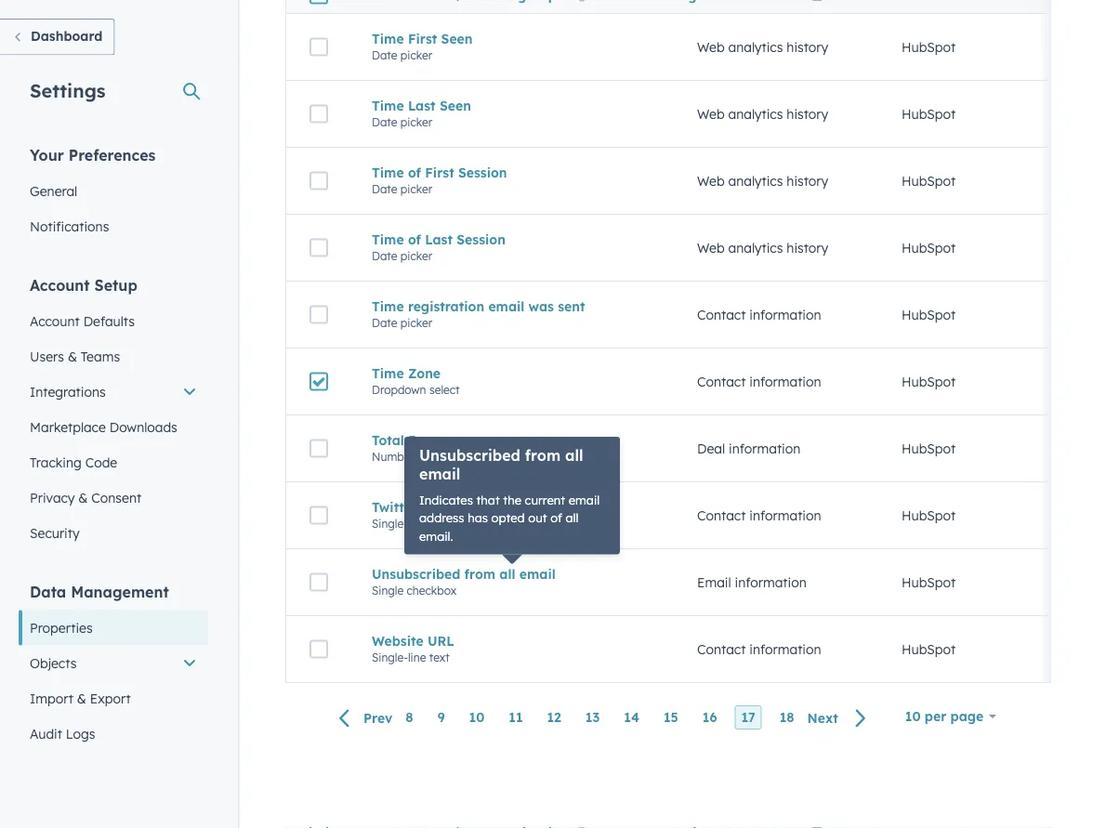 Task type: vqa. For each thing, say whether or not it's contained in the screenshot.


Task type: locate. For each thing, give the bounding box(es) containing it.
first inside time first seen date picker
[[408, 30, 437, 47]]

0 vertical spatial line
[[408, 517, 426, 531]]

2 date from the top
[[372, 115, 397, 129]]

line inside "twitter username single-line text"
[[408, 517, 426, 531]]

contact information for time registration email was sent
[[697, 307, 821, 323]]

2 contact from the top
[[697, 373, 746, 390]]

unsubscribed inside unsubscribed from all email indicates that the current email address has opted out of all email.
[[419, 446, 521, 465]]

& for teams
[[68, 348, 77, 364]]

4 analytics from the top
[[728, 240, 783, 256]]

1 account from the top
[[30, 276, 90, 294]]

0 vertical spatial from
[[525, 446, 561, 465]]

hubspot for time of last session
[[902, 240, 956, 256]]

information for unsubscribed from all email
[[735, 574, 807, 591]]

1 hubspot from the top
[[902, 39, 956, 55]]

13
[[585, 709, 600, 726]]

0 vertical spatial text
[[429, 517, 450, 531]]

3 analytics from the top
[[728, 173, 783, 189]]

10
[[905, 708, 921, 725], [469, 709, 485, 726]]

out
[[528, 510, 547, 526]]

unsubscribed up that
[[419, 446, 521, 465]]

session inside time of first session date picker
[[458, 164, 507, 181]]

text inside website url single-line text
[[429, 651, 450, 664]]

text down url
[[429, 651, 450, 664]]

3 history from the top
[[787, 173, 829, 189]]

1 horizontal spatial 10
[[905, 708, 921, 725]]

1 time from the top
[[372, 30, 404, 47]]

next
[[808, 710, 838, 726]]

contact for time zone
[[697, 373, 746, 390]]

contact information
[[697, 307, 821, 323], [697, 373, 821, 390], [697, 507, 821, 524], [697, 641, 821, 658]]

2 account from the top
[[30, 313, 80, 329]]

1 contact information from the top
[[697, 307, 821, 323]]

1 date from the top
[[372, 48, 397, 62]]

0 horizontal spatial from
[[464, 566, 496, 582]]

1 web analytics history from the top
[[697, 39, 829, 55]]

time up dropdown
[[372, 365, 404, 381]]

from down has
[[464, 566, 496, 582]]

date inside time first seen date picker
[[372, 48, 397, 62]]

contact information for time zone
[[697, 373, 821, 390]]

single- inside "twitter username single-line text"
[[372, 517, 408, 531]]

17
[[741, 709, 756, 726]]

users & teams link
[[19, 339, 208, 374]]

privacy & consent
[[30, 489, 141, 506]]

consent
[[91, 489, 141, 506]]

3 web from the top
[[697, 173, 725, 189]]

account for account setup
[[30, 276, 90, 294]]

1 analytics from the top
[[728, 39, 783, 55]]

5 time from the top
[[372, 298, 404, 314]]

&
[[68, 348, 77, 364], [78, 489, 88, 506], [77, 690, 86, 707]]

& inside data management element
[[77, 690, 86, 707]]

8 button
[[399, 706, 420, 730]]

2 single- from the top
[[372, 651, 408, 664]]

prev button
[[328, 706, 399, 730]]

time zone dropdown select
[[372, 365, 460, 397]]

account defaults
[[30, 313, 135, 329]]

hubspot for unsubscribed from all email
[[902, 574, 956, 591]]

time for time of last session
[[372, 231, 404, 248]]

history for time of last session
[[787, 240, 829, 256]]

1 horizontal spatial from
[[525, 446, 561, 465]]

1 text from the top
[[429, 517, 450, 531]]

unsubscribed from all email single checkbox
[[372, 566, 556, 598]]

of for last
[[408, 231, 421, 248]]

single- down website
[[372, 651, 408, 664]]

12 button
[[541, 706, 568, 730]]

first down time last seen date picker
[[425, 164, 454, 181]]

unsubscribed inside unsubscribed from all email single checkbox
[[372, 566, 460, 582]]

1 single- from the top
[[372, 517, 408, 531]]

2 analytics from the top
[[728, 106, 783, 122]]

seen inside time first seen date picker
[[441, 30, 473, 47]]

2 web analytics history from the top
[[697, 106, 829, 122]]

url
[[428, 633, 454, 649]]

10 right 9
[[469, 709, 485, 726]]

1 vertical spatial seen
[[440, 97, 471, 114]]

1 vertical spatial from
[[464, 566, 496, 582]]

2 picker from the top
[[401, 115, 432, 129]]

2 vertical spatial &
[[77, 690, 86, 707]]

16 button
[[696, 706, 724, 730]]

dashboard link
[[0, 19, 115, 55]]

1 vertical spatial &
[[78, 489, 88, 506]]

1 history from the top
[[787, 39, 829, 55]]

email
[[697, 574, 731, 591]]

unsubscribed up checkbox at the bottom of the page
[[372, 566, 460, 582]]

account up "users"
[[30, 313, 80, 329]]

seen for time last seen
[[440, 97, 471, 114]]

from for unsubscribed from all email single checkbox
[[464, 566, 496, 582]]

properties link
[[19, 610, 208, 646]]

general
[[30, 183, 77, 199]]

0 vertical spatial last
[[408, 97, 436, 114]]

0 vertical spatial seen
[[441, 30, 473, 47]]

2 vertical spatial of
[[551, 510, 562, 526]]

4 date from the top
[[372, 249, 397, 263]]

last down time first seen date picker
[[408, 97, 436, 114]]

4 hubspot from the top
[[902, 240, 956, 256]]

3 contact information from the top
[[697, 507, 821, 524]]

time zone button
[[372, 365, 653, 381]]

email
[[488, 298, 525, 314], [419, 465, 461, 483], [569, 492, 600, 508], [520, 566, 556, 582]]

4 web from the top
[[697, 240, 725, 256]]

10 inside popup button
[[905, 708, 921, 725]]

1 vertical spatial last
[[425, 231, 453, 248]]

single
[[372, 584, 404, 598]]

history for time last seen
[[787, 106, 829, 122]]

8 hubspot from the top
[[902, 507, 956, 524]]

0 vertical spatial of
[[408, 164, 421, 181]]

tab panel
[[271, 0, 1093, 750]]

web for time of last session
[[697, 240, 725, 256]]

3 hubspot from the top
[[902, 173, 956, 189]]

5 picker from the top
[[401, 316, 432, 330]]

hubspot for website url
[[902, 641, 956, 658]]

5 hubspot from the top
[[902, 307, 956, 323]]

date inside time registration email was sent date picker
[[372, 316, 397, 330]]

text
[[429, 517, 450, 531], [429, 651, 450, 664]]

deal
[[697, 440, 725, 457]]

line inside website url single-line text
[[408, 651, 426, 664]]

session inside the time of last session date picker
[[457, 231, 506, 248]]

3 time from the top
[[372, 164, 404, 181]]

3 picker from the top
[[401, 182, 432, 196]]

from inside unsubscribed from all email indicates that the current email address has opted out of all email.
[[525, 446, 561, 465]]

email information
[[697, 574, 807, 591]]

1 vertical spatial first
[[425, 164, 454, 181]]

time
[[372, 30, 404, 47], [372, 97, 404, 114], [372, 164, 404, 181], [372, 231, 404, 248], [372, 298, 404, 314], [372, 365, 404, 381]]

management
[[71, 582, 169, 601]]

0 vertical spatial &
[[68, 348, 77, 364]]

session down time of first session date picker
[[457, 231, 506, 248]]

contact for website url
[[697, 641, 746, 658]]

0 vertical spatial single-
[[372, 517, 408, 531]]

information for total revenue
[[729, 440, 801, 457]]

hubspot
[[902, 39, 956, 55], [902, 106, 956, 122], [902, 173, 956, 189], [902, 240, 956, 256], [902, 307, 956, 323], [902, 373, 956, 390], [902, 440, 956, 457], [902, 507, 956, 524], [902, 574, 956, 591], [902, 641, 956, 658]]

& right "users"
[[68, 348, 77, 364]]

& inside "link"
[[78, 489, 88, 506]]

1 vertical spatial session
[[457, 231, 506, 248]]

first up time last seen date picker
[[408, 30, 437, 47]]

line for website
[[408, 651, 426, 664]]

web for time first seen
[[697, 39, 725, 55]]

tab panel containing time first seen
[[271, 0, 1093, 750]]

information
[[750, 307, 821, 323], [750, 373, 821, 390], [729, 440, 801, 457], [750, 507, 821, 524], [735, 574, 807, 591], [750, 641, 821, 658]]

picker inside time last seen date picker
[[401, 115, 432, 129]]

2 time from the top
[[372, 97, 404, 114]]

picker inside the time of last session date picker
[[401, 249, 432, 263]]

4 contact from the top
[[697, 641, 746, 658]]

of down time last seen date picker
[[408, 164, 421, 181]]

all right out
[[566, 510, 579, 526]]

data management
[[30, 582, 169, 601]]

unsubscribed from all email indicates that the current email address has opted out of all email.
[[419, 446, 600, 544]]

1 picker from the top
[[401, 48, 432, 62]]

page
[[951, 708, 984, 725]]

time last seen button
[[372, 97, 653, 114]]

account defaults link
[[19, 304, 208, 339]]

1 vertical spatial single-
[[372, 651, 408, 664]]

analytics for time first seen
[[728, 39, 783, 55]]

from up current
[[525, 446, 561, 465]]

text inside "twitter username single-line text"
[[429, 517, 450, 531]]

picker inside time first seen date picker
[[401, 48, 432, 62]]

tracking code link
[[19, 445, 208, 480]]

& left the export
[[77, 690, 86, 707]]

was
[[529, 298, 554, 314]]

last inside time last seen date picker
[[408, 97, 436, 114]]

history
[[787, 39, 829, 55], [787, 106, 829, 122], [787, 173, 829, 189], [787, 240, 829, 256]]

3 web analytics history from the top
[[697, 173, 829, 189]]

unsubscribed
[[419, 446, 521, 465], [372, 566, 460, 582]]

contact information for website url
[[697, 641, 821, 658]]

4 contact information from the top
[[697, 641, 821, 658]]

setup
[[94, 276, 137, 294]]

web analytics history
[[697, 39, 829, 55], [697, 106, 829, 122], [697, 173, 829, 189], [697, 240, 829, 256]]

2 web from the top
[[697, 106, 725, 122]]

line down website
[[408, 651, 426, 664]]

0 vertical spatial all
[[565, 446, 583, 465]]

seen inside time last seen date picker
[[440, 97, 471, 114]]

18 button
[[773, 706, 801, 730]]

single- inside website url single-line text
[[372, 651, 408, 664]]

settings
[[30, 79, 106, 102]]

time inside time zone dropdown select
[[372, 365, 404, 381]]

single- down twitter
[[372, 517, 408, 531]]

& right the privacy
[[78, 489, 88, 506]]

3 contact from the top
[[697, 507, 746, 524]]

10 left per at the right of page
[[905, 708, 921, 725]]

2 contact information from the top
[[697, 373, 821, 390]]

has
[[468, 510, 488, 526]]

text for url
[[429, 651, 450, 664]]

audit
[[30, 726, 62, 742]]

first
[[408, 30, 437, 47], [425, 164, 454, 181]]

time for time zone
[[372, 365, 404, 381]]

10 inside button
[[469, 709, 485, 726]]

1 vertical spatial account
[[30, 313, 80, 329]]

session for time of first session
[[458, 164, 507, 181]]

picker down registration
[[401, 316, 432, 330]]

6 hubspot from the top
[[902, 373, 956, 390]]

2 hubspot from the top
[[902, 106, 956, 122]]

1 vertical spatial text
[[429, 651, 450, 664]]

0 vertical spatial session
[[458, 164, 507, 181]]

picker up registration
[[401, 249, 432, 263]]

4 picker from the top
[[401, 249, 432, 263]]

1 vertical spatial unsubscribed
[[372, 566, 460, 582]]

contact
[[697, 307, 746, 323], [697, 373, 746, 390], [697, 507, 746, 524], [697, 641, 746, 658]]

seen
[[441, 30, 473, 47], [440, 97, 471, 114]]

code
[[85, 454, 117, 470]]

text for username
[[429, 517, 450, 531]]

text down username
[[429, 517, 450, 531]]

email down out
[[520, 566, 556, 582]]

web
[[697, 39, 725, 55], [697, 106, 725, 122], [697, 173, 725, 189], [697, 240, 725, 256]]

select
[[429, 383, 460, 397]]

time down time of first session date picker
[[372, 231, 404, 248]]

hubspot for time of first session
[[902, 173, 956, 189]]

of inside time of first session date picker
[[408, 164, 421, 181]]

time inside time last seen date picker
[[372, 97, 404, 114]]

15 button
[[657, 706, 685, 730]]

2 history from the top
[[787, 106, 829, 122]]

4 web analytics history from the top
[[697, 240, 829, 256]]

all down 'opted'
[[500, 566, 516, 582]]

picker inside time of first session date picker
[[401, 182, 432, 196]]

downloads
[[109, 419, 177, 435]]

checkbox
[[407, 584, 457, 598]]

0 horizontal spatial 10
[[469, 709, 485, 726]]

picker up time of first session date picker
[[401, 115, 432, 129]]

time inside time of first session date picker
[[372, 164, 404, 181]]

time inside time registration email was sent date picker
[[372, 298, 404, 314]]

10 hubspot from the top
[[902, 641, 956, 658]]

email right current
[[569, 492, 600, 508]]

prev
[[363, 710, 393, 726]]

notifications link
[[19, 209, 208, 244]]

picker
[[401, 48, 432, 62], [401, 115, 432, 129], [401, 182, 432, 196], [401, 249, 432, 263], [401, 316, 432, 330]]

time left registration
[[372, 298, 404, 314]]

time down time first seen date picker
[[372, 97, 404, 114]]

time inside the time of last session date picker
[[372, 231, 404, 248]]

audit logs link
[[19, 716, 208, 752]]

2 line from the top
[[408, 651, 426, 664]]

time for time first seen
[[372, 30, 404, 47]]

last down time of first session date picker
[[425, 231, 453, 248]]

of down time of first session date picker
[[408, 231, 421, 248]]

1 line from the top
[[408, 517, 426, 531]]

session
[[458, 164, 507, 181], [457, 231, 506, 248]]

tracking
[[30, 454, 82, 470]]

all up current
[[565, 446, 583, 465]]

web for time last seen
[[697, 106, 725, 122]]

of right out
[[551, 510, 562, 526]]

5 date from the top
[[372, 316, 397, 330]]

0 vertical spatial unsubscribed
[[419, 446, 521, 465]]

seen down time first seen date picker
[[440, 97, 471, 114]]

0 vertical spatial account
[[30, 276, 90, 294]]

session up time of last session button
[[458, 164, 507, 181]]

from inside unsubscribed from all email single checkbox
[[464, 566, 496, 582]]

6 time from the top
[[372, 365, 404, 381]]

deal information
[[697, 440, 801, 457]]

of for first
[[408, 164, 421, 181]]

time registration email was sent button
[[372, 298, 653, 314]]

1 vertical spatial line
[[408, 651, 426, 664]]

of inside unsubscribed from all email indicates that the current email address has opted out of all email.
[[551, 510, 562, 526]]

4 history from the top
[[787, 240, 829, 256]]

9 hubspot from the top
[[902, 574, 956, 591]]

3 date from the top
[[372, 182, 397, 196]]

information for time registration email was sent
[[750, 307, 821, 323]]

time down time last seen date picker
[[372, 164, 404, 181]]

all for unsubscribed from all email indicates that the current email address has opted out of all email.
[[565, 446, 583, 465]]

2 text from the top
[[429, 651, 450, 664]]

line down twitter
[[408, 517, 426, 531]]

date inside time of first session date picker
[[372, 182, 397, 196]]

picker up the time of last session date picker
[[401, 182, 432, 196]]

all inside unsubscribed from all email single checkbox
[[500, 566, 516, 582]]

seen up time last seen date picker
[[441, 30, 473, 47]]

email left was
[[488, 298, 525, 314]]

1 contact from the top
[[697, 307, 746, 323]]

users
[[30, 348, 64, 364]]

2 vertical spatial all
[[500, 566, 516, 582]]

export
[[90, 690, 131, 707]]

time up time last seen date picker
[[372, 30, 404, 47]]

security link
[[19, 515, 208, 551]]

7 hubspot from the top
[[902, 440, 956, 457]]

marketplace
[[30, 419, 106, 435]]

1 web from the top
[[697, 39, 725, 55]]

picker up time last seen date picker
[[401, 48, 432, 62]]

session for time of last session
[[457, 231, 506, 248]]

time inside time first seen date picker
[[372, 30, 404, 47]]

1 vertical spatial of
[[408, 231, 421, 248]]

website url button
[[372, 633, 653, 649]]

hubspot for time registration email was sent
[[902, 307, 956, 323]]

account up account defaults
[[30, 276, 90, 294]]

0 vertical spatial first
[[408, 30, 437, 47]]

4 time from the top
[[372, 231, 404, 248]]

history for time of first session
[[787, 173, 829, 189]]

of inside the time of last session date picker
[[408, 231, 421, 248]]

number
[[372, 450, 415, 464]]



Task type: describe. For each thing, give the bounding box(es) containing it.
twitter username button
[[372, 499, 653, 515]]

web for time of first session
[[697, 173, 725, 189]]

& for consent
[[78, 489, 88, 506]]

time first seen date picker
[[372, 30, 473, 62]]

12
[[547, 709, 561, 726]]

username
[[421, 499, 487, 515]]

import & export link
[[19, 681, 208, 716]]

the
[[503, 492, 522, 508]]

10 for 10
[[469, 709, 485, 726]]

contact information for twitter username
[[697, 507, 821, 524]]

time of last session button
[[372, 231, 653, 248]]

indicates
[[419, 492, 473, 508]]

defaults
[[83, 313, 135, 329]]

8
[[406, 709, 413, 726]]

marketplace downloads
[[30, 419, 177, 435]]

objects button
[[19, 646, 208, 681]]

twitter username single-line text
[[372, 499, 487, 531]]

total
[[372, 432, 404, 448]]

website
[[372, 633, 424, 649]]

your preferences element
[[19, 145, 208, 244]]

dropdown
[[372, 383, 426, 397]]

next button
[[801, 706, 878, 730]]

1 vertical spatial all
[[566, 510, 579, 526]]

first inside time of first session date picker
[[425, 164, 454, 181]]

address
[[419, 510, 464, 526]]

web analytics history for time of last session
[[697, 240, 829, 256]]

single- for website
[[372, 651, 408, 664]]

hubspot for time first seen
[[902, 39, 956, 55]]

your preferences
[[30, 145, 156, 164]]

properties
[[30, 620, 93, 636]]

import
[[30, 690, 73, 707]]

date inside time last seen date picker
[[372, 115, 397, 129]]

marketplace downloads link
[[19, 410, 208, 445]]

pagination navigation
[[328, 706, 878, 730]]

that
[[476, 492, 500, 508]]

web analytics history for time first seen
[[697, 39, 829, 55]]

& for export
[[77, 690, 86, 707]]

email inside time registration email was sent date picker
[[488, 298, 525, 314]]

preferences
[[69, 145, 156, 164]]

17 button
[[735, 706, 762, 730]]

11
[[509, 709, 523, 726]]

web analytics history for time of first session
[[697, 173, 829, 189]]

line for twitter
[[408, 517, 426, 531]]

history for time first seen
[[787, 39, 829, 55]]

10 per page button
[[893, 698, 1009, 735]]

current
[[525, 492, 565, 508]]

time for time last seen
[[372, 97, 404, 114]]

single- for twitter
[[372, 517, 408, 531]]

data management element
[[19, 582, 208, 752]]

contact for time registration email was sent
[[697, 307, 746, 323]]

13 button
[[579, 706, 606, 730]]

integrations button
[[19, 374, 208, 410]]

analytics for time of last session
[[728, 240, 783, 256]]

unsubscribed for unsubscribed from all email single checkbox
[[372, 566, 460, 582]]

14
[[624, 709, 640, 726]]

information for website url
[[750, 641, 821, 658]]

hubspot for twitter username
[[902, 507, 956, 524]]

data
[[30, 582, 66, 601]]

account setup
[[30, 276, 137, 294]]

notifications
[[30, 218, 109, 234]]

web analytics history for time last seen
[[697, 106, 829, 122]]

total revenue button
[[372, 432, 653, 448]]

time of first session date picker
[[372, 164, 507, 196]]

time first seen button
[[372, 30, 653, 47]]

zone
[[408, 365, 441, 381]]

sent
[[558, 298, 585, 314]]

tracking code
[[30, 454, 117, 470]]

website url single-line text
[[372, 633, 454, 664]]

dashboard
[[31, 28, 103, 44]]

date inside the time of last session date picker
[[372, 249, 397, 263]]

information for twitter username
[[750, 507, 821, 524]]

teams
[[81, 348, 120, 364]]

email.
[[419, 529, 453, 544]]

all for unsubscribed from all email single checkbox
[[500, 566, 516, 582]]

hubspot for time zone
[[902, 373, 956, 390]]

9
[[438, 709, 445, 726]]

unsubscribed from all email button
[[372, 566, 653, 582]]

unsubscribed for unsubscribed from all email indicates that the current email address has opted out of all email.
[[419, 446, 521, 465]]

account for account defaults
[[30, 313, 80, 329]]

16
[[703, 709, 717, 726]]

privacy & consent link
[[19, 480, 208, 515]]

last inside the time of last session date picker
[[425, 231, 453, 248]]

analytics for time of first session
[[728, 173, 783, 189]]

twitter
[[372, 499, 417, 515]]

picker inside time registration email was sent date picker
[[401, 316, 432, 330]]

time of last session date picker
[[372, 231, 506, 263]]

9 button
[[431, 706, 451, 730]]

account setup element
[[19, 275, 208, 551]]

opted
[[491, 510, 525, 526]]

hubspot for total revenue
[[902, 440, 956, 457]]

seen for time first seen
[[441, 30, 473, 47]]

integrations
[[30, 383, 106, 400]]

from for unsubscribed from all email indicates that the current email address has opted out of all email.
[[525, 446, 561, 465]]

15
[[664, 709, 679, 726]]

total revenue number
[[372, 432, 464, 464]]

time for time of first session
[[372, 164, 404, 181]]

users & teams
[[30, 348, 120, 364]]

hubspot for time last seen
[[902, 106, 956, 122]]

email inside unsubscribed from all email single checkbox
[[520, 566, 556, 582]]

10 for 10 per page
[[905, 708, 921, 725]]

audit logs
[[30, 726, 95, 742]]

general link
[[19, 173, 208, 209]]

unsubscribed from all email tooltip
[[404, 437, 620, 555]]

analytics for time last seen
[[728, 106, 783, 122]]

contact for twitter username
[[697, 507, 746, 524]]

registration
[[408, 298, 484, 314]]

information for time zone
[[750, 373, 821, 390]]

privacy
[[30, 489, 75, 506]]

your
[[30, 145, 64, 164]]

import & export
[[30, 690, 131, 707]]

time for time registration email was sent
[[372, 298, 404, 314]]

14 button
[[618, 706, 646, 730]]

per
[[925, 708, 947, 725]]

email up indicates
[[419, 465, 461, 483]]

logs
[[66, 726, 95, 742]]



